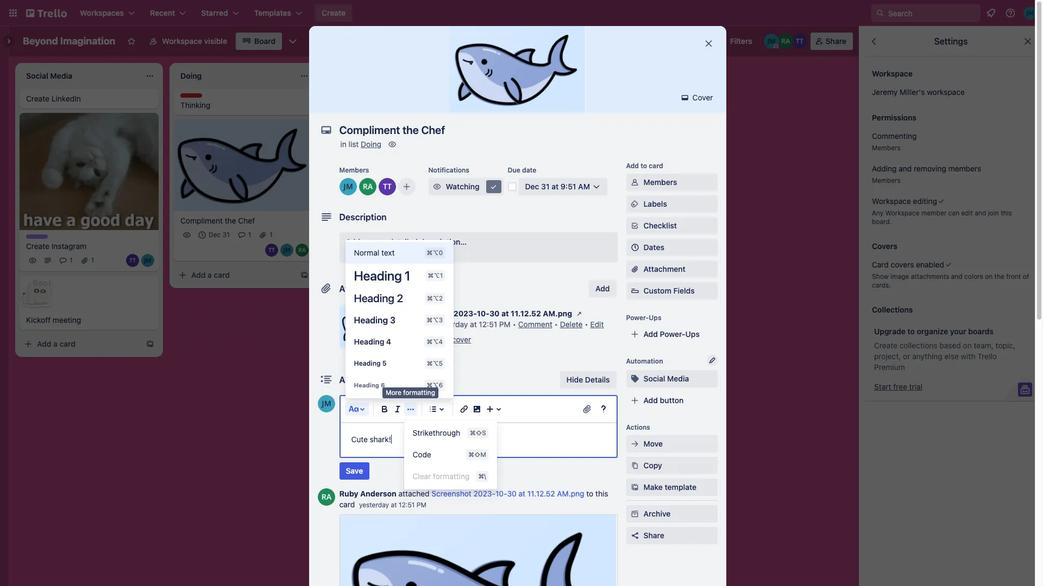 Task type: vqa. For each thing, say whether or not it's contained in the screenshot.
HEADING 3
yes



Task type: locate. For each thing, give the bounding box(es) containing it.
0 vertical spatial add a card button
[[174, 267, 296, 284]]

permissions
[[872, 113, 917, 122]]

automation up social
[[626, 358, 663, 366]]

0 vertical spatial power-
[[600, 36, 626, 46]]

create from template… image
[[300, 271, 309, 280], [146, 340, 154, 349]]

on right colors
[[985, 273, 993, 281]]

add down kickoff
[[37, 340, 51, 349]]

formatting for clear formatting
[[433, 472, 470, 482]]

2 horizontal spatial jeremy miller (jeremymiller198) image
[[764, 34, 779, 49]]

add left another
[[498, 70, 512, 79]]

1 vertical spatial share
[[644, 532, 665, 541]]

attached
[[399, 490, 430, 499]]

link image
[[457, 403, 470, 416]]

search image
[[876, 9, 885, 17]]

add down 'dec 31' checkbox
[[191, 270, 206, 280]]

sm image right power-ups button
[[649, 33, 664, 48]]

31 for dec 31
[[223, 231, 230, 239]]

yesterday down anderson
[[359, 502, 389, 510]]

0 vertical spatial power-ups
[[600, 36, 640, 46]]

bold ⌘b image
[[378, 403, 391, 416]]

1 vertical spatial dec
[[209, 231, 221, 239]]

details
[[585, 376, 610, 385]]

heading for heading 4
[[354, 337, 384, 347]]

0 horizontal spatial jeremy miller (jeremymiller198) image
[[141, 255, 154, 268]]

sm image for the cover 'link'
[[680, 92, 691, 103]]

workspace up jeremy
[[872, 69, 913, 78]]

1 vertical spatial this
[[596, 490, 608, 499]]

customize views image
[[288, 36, 298, 47]]

31 inside checkbox
[[223, 231, 230, 239]]

and inside adding and removing members members
[[899, 164, 912, 173]]

dec
[[525, 182, 539, 191], [209, 231, 221, 239]]

jeremy miller's workspace
[[872, 87, 965, 97]]

share
[[826, 36, 847, 46], [644, 532, 665, 541]]

ups up add power-ups at the right bottom
[[649, 314, 662, 322]]

italic ⌘i image
[[391, 403, 404, 416]]

31 down compliment the chef
[[223, 231, 230, 239]]

list inside button
[[544, 70, 555, 79]]

more formatting tooltip
[[383, 388, 439, 399]]

2 heading from the top
[[354, 292, 394, 305]]

group
[[404, 423, 497, 488]]

heading for heading 1
[[354, 268, 402, 284]]

0 vertical spatial and
[[899, 164, 912, 173]]

ruby anderson (rubyanderson7) image up description
[[359, 178, 376, 196]]

beyond imagination
[[23, 35, 115, 47]]

1 left "⌘⌥1"
[[405, 268, 411, 284]]

on up with
[[963, 341, 972, 351]]

0 vertical spatial 12:51
[[479, 320, 497, 329]]

1 horizontal spatial share button
[[811, 33, 853, 50]]

formatting inside tooltip
[[403, 389, 435, 397]]

to inside 'upgrade to organize your boards create collections based on team, topic, project, or anything else with trello premium'
[[908, 327, 915, 336]]

based
[[940, 341, 961, 351]]

beyond
[[23, 35, 58, 47]]

1 horizontal spatial 31
[[541, 182, 550, 191]]

ups left automation "button"
[[626, 36, 640, 46]]

dec down date
[[525, 182, 539, 191]]

0 vertical spatial share
[[826, 36, 847, 46]]

workspace down workspace editing
[[886, 209, 920, 217]]

ruby anderson (rubyanderson7) image left ruby on the left
[[318, 489, 335, 506]]

0 horizontal spatial ups
[[626, 36, 640, 46]]

add button
[[644, 396, 684, 405]]

anything
[[913, 352, 943, 361]]

⌘⌥0
[[427, 249, 443, 257]]

heading up attachments at the left of page
[[354, 268, 402, 284]]

workspace inside the any workspace member can edit and join this board.
[[886, 209, 920, 217]]

1 horizontal spatial this
[[1001, 209, 1012, 217]]

add left button
[[644, 396, 658, 405]]

workspace inside button
[[162, 36, 202, 46]]

0 horizontal spatial 12:51
[[399, 502, 415, 510]]

add a card down 'dec 31' checkbox
[[191, 270, 230, 280]]

0 horizontal spatial terry turtle (terryturtle) image
[[126, 255, 139, 268]]

1 vertical spatial yesterday
[[359, 502, 389, 510]]

1 vertical spatial 10-
[[496, 490, 507, 499]]

10-
[[477, 309, 490, 318], [496, 490, 507, 499]]

sm image inside the members link
[[630, 177, 640, 188]]

actions
[[626, 424, 650, 432]]

adding and removing members members
[[872, 164, 982, 185]]

1 vertical spatial to
[[908, 327, 915, 336]]

2 vertical spatial ruby anderson (rubyanderson7) image
[[318, 489, 335, 506]]

12:51 down attached
[[399, 502, 415, 510]]

0 vertical spatial am.png
[[543, 309, 572, 318]]

to inside to this card
[[587, 490, 594, 499]]

strikethrough
[[413, 429, 460, 438]]

11.12.52
[[511, 309, 541, 318], [528, 490, 555, 499]]

added yesterday at 12:51 pm
[[409, 320, 511, 329]]

edit
[[590, 320, 604, 329]]

0 horizontal spatial this
[[596, 490, 608, 499]]

0 horizontal spatial 30
[[490, 309, 500, 318]]

watching button
[[429, 178, 504, 196]]

heading up heading 3
[[354, 292, 394, 305]]

add to card
[[626, 162, 663, 170]]

0 vertical spatial 31
[[541, 182, 550, 191]]

add up the members link
[[626, 162, 639, 170]]

sm image left "copy"
[[630, 461, 640, 472]]

cards.
[[872, 282, 891, 290]]

members up labels
[[644, 178, 677, 187]]

members inside the members link
[[644, 178, 677, 187]]

0 vertical spatial 10-
[[477, 309, 490, 318]]

0 vertical spatial ups
[[626, 36, 640, 46]]

31 inside button
[[541, 182, 550, 191]]

editor toolbar toolbar
[[345, 240, 612, 490]]

1 vertical spatial ruby anderson (rubyanderson7) image
[[359, 178, 376, 196]]

this right join in the right of the page
[[1001, 209, 1012, 217]]

heading
[[354, 268, 402, 284], [354, 292, 394, 305], [354, 316, 388, 326], [354, 337, 384, 347], [354, 360, 381, 368], [354, 382, 379, 389]]

2 horizontal spatial jeremy miller (jeremymiller198) image
[[1024, 7, 1037, 20]]

2 horizontal spatial sm image
[[649, 33, 664, 48]]

1 inside group
[[405, 268, 411, 284]]

31 left 9:51
[[541, 182, 550, 191]]

list right another
[[544, 70, 555, 79]]

jeremy miller (jeremymiller198) image right terry turtle (terryturtle) icon
[[280, 244, 293, 257]]

card
[[649, 162, 663, 170], [214, 270, 230, 280], [60, 340, 76, 349], [339, 501, 355, 510]]

1 down instagram at the left top of page
[[70, 257, 73, 265]]

a down 'dec 31' checkbox
[[208, 270, 212, 280]]

jeremy miller (jeremymiller198) image right 'open information menu' image
[[1024, 7, 1037, 20]]

heading left the 4
[[354, 337, 384, 347]]

jeremy miller (jeremymiller198) image
[[1024, 7, 1037, 20], [280, 244, 293, 257], [318, 396, 335, 413]]

1 vertical spatial and
[[975, 209, 987, 217]]

5 heading from the top
[[354, 360, 381, 368]]

board.
[[872, 218, 892, 226]]

automation left filters button
[[664, 36, 705, 46]]

sm image
[[649, 33, 664, 48], [432, 182, 443, 192], [630, 461, 640, 472]]

0 horizontal spatial share button
[[626, 528, 718, 545]]

30
[[490, 309, 500, 318], [507, 490, 517, 499]]

2 vertical spatial sm image
[[630, 461, 640, 472]]

automation inside automation "button"
[[664, 36, 705, 46]]

add a card down kickoff meeting
[[37, 340, 76, 349]]

yesterday up remove cover
[[434, 320, 468, 329]]

heading 1
[[354, 268, 411, 284]]

sm image inside copy link
[[630, 461, 640, 472]]

editing
[[913, 197, 937, 206]]

power- inside power-ups button
[[600, 36, 626, 46]]

heading left 6 in the left of the page
[[354, 382, 379, 389]]

2 vertical spatial to
[[587, 490, 594, 499]]

0 vertical spatial dec
[[525, 182, 539, 191]]

1 up terry turtle (terryturtle) icon
[[270, 231, 273, 239]]

heading 1 group
[[345, 242, 454, 397]]

ruby anderson (rubyanderson7) image
[[778, 34, 793, 49], [359, 178, 376, 196], [318, 489, 335, 506]]

dec inside "dec 31 at 9:51 am" button
[[525, 182, 539, 191]]

heading left 5
[[354, 360, 381, 368]]

2 horizontal spatial power-
[[660, 330, 686, 339]]

1 heading from the top
[[354, 268, 402, 284]]

screenshot 2023-10-30 at 11.12.52 am.png link
[[432, 490, 585, 499]]

4
[[386, 337, 391, 347]]

1 down create instagram link
[[91, 257, 94, 265]]

members inside commenting members
[[872, 144, 901, 152]]

compliment the chef link
[[180, 216, 307, 226]]

power-ups
[[600, 36, 640, 46], [626, 314, 662, 322]]

2 vertical spatial a
[[53, 340, 58, 349]]

add a card button
[[174, 267, 296, 284], [20, 336, 141, 353]]

card covers enabled
[[872, 260, 944, 270]]

1 horizontal spatial pm
[[499, 320, 511, 329]]

another
[[514, 70, 542, 79]]

a up normal
[[362, 237, 367, 247]]

create from template… image for the bottom add a card button
[[146, 340, 154, 349]]

sm image
[[680, 92, 691, 103], [387, 139, 398, 150], [630, 177, 640, 188], [488, 182, 499, 192], [630, 199, 640, 210], [630, 221, 640, 232], [574, 309, 585, 320], [630, 374, 640, 385], [630, 439, 640, 450], [630, 483, 640, 493], [630, 509, 640, 520]]

0 horizontal spatial a
[[53, 340, 58, 349]]

move link
[[626, 436, 718, 453]]

31
[[541, 182, 550, 191], [223, 231, 230, 239]]

1 vertical spatial sm image
[[432, 182, 443, 192]]

0 horizontal spatial jeremy miller (jeremymiller198) image
[[280, 244, 293, 257]]

0 vertical spatial the
[[225, 216, 236, 225]]

heading 5
[[354, 360, 387, 368]]

create inside 'upgrade to organize your boards create collections based on team, topic, project, or anything else with trello premium'
[[874, 341, 898, 351]]

0 vertical spatial jeremy miller (jeremymiller198) image
[[764, 34, 779, 49]]

in list doing
[[340, 140, 382, 149]]

workspace visible button
[[143, 33, 234, 50]]

5
[[382, 360, 387, 368]]

edit link
[[590, 320, 604, 329]]

formatting inside group
[[433, 472, 470, 482]]

None text field
[[334, 121, 693, 140]]

Board name text field
[[17, 33, 121, 50]]

dec inside 'dec 31' checkbox
[[209, 231, 221, 239]]

any
[[872, 209, 884, 217]]

1 vertical spatial 11.12.52
[[528, 490, 555, 499]]

add another list button
[[478, 63, 626, 87]]

jeremy miller (jeremymiller198) image left text styles icon
[[318, 396, 335, 413]]

1 horizontal spatial share
[[826, 36, 847, 46]]

1 vertical spatial a
[[208, 270, 212, 280]]

a
[[362, 237, 367, 247], [208, 270, 212, 280], [53, 340, 58, 349]]

sm image inside automation "button"
[[649, 33, 664, 48]]

thinking
[[180, 101, 210, 110]]

workspace for workspace visible
[[162, 36, 202, 46]]

1 vertical spatial jeremy miller (jeremymiller198) image
[[339, 178, 357, 196]]

0 vertical spatial create from template… image
[[300, 271, 309, 280]]

1 horizontal spatial and
[[951, 273, 963, 281]]

workspace left visible
[[162, 36, 202, 46]]

the
[[225, 216, 236, 225], [995, 273, 1005, 281]]

sm image inside move "link"
[[630, 439, 640, 450]]

1 horizontal spatial list
[[544, 70, 555, 79]]

a down kickoff meeting
[[53, 340, 58, 349]]

description…
[[420, 237, 467, 247]]

heading for heading 5
[[354, 360, 381, 368]]

2 horizontal spatial to
[[908, 327, 915, 336]]

list right in
[[349, 140, 359, 149]]

0 vertical spatial ruby anderson (rubyanderson7) image
[[778, 34, 793, 49]]

add a card button down kickoff meeting link
[[20, 336, 141, 353]]

12:51 down screenshot 2023-10-30 at 11.12.52 am.png
[[479, 320, 497, 329]]

primary element
[[0, 0, 1043, 26]]

1 horizontal spatial the
[[995, 273, 1005, 281]]

add up edit link
[[596, 284, 610, 293]]

1 vertical spatial screenshot
[[432, 490, 472, 499]]

list
[[544, 70, 555, 79], [349, 140, 359, 149]]

terry turtle (terryturtle) image
[[265, 244, 278, 257]]

on inside 'upgrade to organize your boards create collections based on team, topic, project, or anything else with trello premium'
[[963, 341, 972, 351]]

collections
[[900, 341, 938, 351]]

dec for dec 31
[[209, 231, 221, 239]]

0 horizontal spatial the
[[225, 216, 236, 225]]

1 vertical spatial automation
[[626, 358, 663, 366]]

0 vertical spatial sm image
[[649, 33, 664, 48]]

image
[[891, 273, 909, 281]]

on
[[985, 273, 993, 281], [963, 341, 972, 351]]

custom
[[644, 286, 672, 296]]

1 horizontal spatial create from template… image
[[300, 271, 309, 280]]

1 horizontal spatial sm image
[[630, 461, 640, 472]]

Mark due date as complete checkbox
[[508, 183, 517, 191]]

6 heading from the top
[[354, 382, 379, 389]]

card down 'meeting'
[[60, 340, 76, 349]]

workspace for workspace
[[872, 69, 913, 78]]

or
[[903, 352, 911, 361]]

1 horizontal spatial 10-
[[496, 490, 507, 499]]

pm down attached
[[417, 502, 427, 510]]

terry turtle (terryturtle) image
[[792, 34, 807, 49], [379, 178, 396, 196], [126, 255, 139, 268]]

and left colors
[[951, 273, 963, 281]]

ruby anderson (rubyanderson7) image right filters
[[778, 34, 793, 49]]

sm image for "checklist" link
[[630, 221, 640, 232]]

added
[[409, 320, 432, 329]]

copy link
[[626, 458, 718, 475]]

and
[[899, 164, 912, 173], [975, 209, 987, 217], [951, 273, 963, 281]]

collections
[[872, 305, 913, 315]]

screenshot
[[409, 309, 452, 318], [432, 490, 472, 499]]

sm image inside the labels link
[[630, 199, 640, 210]]

0 vertical spatial share button
[[811, 33, 853, 50]]

heading up heading 4 on the bottom
[[354, 316, 388, 326]]

heading for heading 2
[[354, 292, 394, 305]]

visible
[[204, 36, 227, 46]]

ruby anderson (rubyanderson7) image
[[296, 244, 309, 257]]

card down ruby on the left
[[339, 501, 355, 510]]

add a more detailed description… link
[[339, 233, 618, 263]]

sm image inside the cover 'link'
[[680, 92, 691, 103]]

workspace visible
[[162, 36, 227, 46]]

doing
[[361, 140, 382, 149]]

sm image inside archive link
[[630, 509, 640, 520]]

social media
[[644, 374, 689, 384]]

0 vertical spatial list
[[544, 70, 555, 79]]

1 horizontal spatial yesterday
[[434, 320, 468, 329]]

filters
[[730, 36, 753, 46]]

edit
[[962, 209, 973, 217]]

2023- up added yesterday at 12:51 pm
[[454, 309, 477, 318]]

else
[[945, 352, 959, 361]]

the left chef
[[225, 216, 236, 225]]

1 vertical spatial create from template… image
[[146, 340, 154, 349]]

this left make
[[596, 490, 608, 499]]

members down "commenting" at top right
[[872, 144, 901, 152]]

sm image inside make template link
[[630, 483, 640, 493]]

1 vertical spatial the
[[995, 273, 1005, 281]]

save button
[[339, 463, 370, 480]]

sm image inside watching 'button'
[[432, 182, 443, 192]]

jeremy miller (jeremymiller198) image
[[764, 34, 779, 49], [339, 178, 357, 196], [141, 255, 154, 268]]

more formatting
[[386, 389, 435, 397]]

0 horizontal spatial 31
[[223, 231, 230, 239]]

0 horizontal spatial ruby anderson (rubyanderson7) image
[[318, 489, 335, 506]]

activity
[[339, 376, 371, 385]]

0 horizontal spatial power-
[[600, 36, 626, 46]]

add a card button down dec 31
[[174, 267, 296, 284]]

2 horizontal spatial and
[[975, 209, 987, 217]]

card inside to this card
[[339, 501, 355, 510]]

ups down "fields"
[[686, 330, 700, 339]]

formatting up ruby anderson attached screenshot 2023-10-30 at 11.12.52 am.png
[[433, 472, 470, 482]]

4 heading from the top
[[354, 337, 384, 347]]

image image
[[470, 403, 483, 416]]

1 horizontal spatial automation
[[664, 36, 705, 46]]

2023- down ⌘\
[[474, 490, 496, 499]]

0 vertical spatial a
[[362, 237, 367, 247]]

due
[[508, 166, 521, 174]]

sm image for make template link
[[630, 483, 640, 493]]

0 horizontal spatial on
[[963, 341, 972, 351]]

sm image inside "checklist" link
[[630, 221, 640, 232]]

0 vertical spatial add a card
[[191, 270, 230, 280]]

sm image for move "link"
[[630, 439, 640, 450]]

move
[[644, 440, 663, 449]]

pm down screenshot 2023-10-30 at 11.12.52 am.png
[[499, 320, 511, 329]]

1 horizontal spatial on
[[985, 273, 993, 281]]

sm image down notifications
[[432, 182, 443, 192]]

formatting down ⌘⌥6
[[403, 389, 435, 397]]

3 heading from the top
[[354, 316, 388, 326]]

screenshot down clear formatting
[[432, 490, 472, 499]]

0 horizontal spatial automation
[[626, 358, 663, 366]]

heading for heading 3
[[354, 316, 388, 326]]

workspace
[[162, 36, 202, 46], [872, 69, 913, 78], [872, 197, 911, 206], [886, 209, 920, 217]]

1 vertical spatial add a card
[[37, 340, 76, 349]]

date
[[522, 166, 537, 174]]

2 horizontal spatial terry turtle (terryturtle) image
[[792, 34, 807, 49]]

1 vertical spatial on
[[963, 341, 972, 351]]

1 horizontal spatial jeremy miller (jeremymiller198) image
[[318, 396, 335, 413]]

1 vertical spatial terry turtle (terryturtle) image
[[379, 178, 396, 196]]

2 vertical spatial power-
[[660, 330, 686, 339]]

normal
[[354, 248, 379, 258]]

dec 31
[[209, 231, 230, 239]]

create from template… image
[[454, 99, 463, 108]]

members down adding
[[872, 177, 901, 185]]

chef
[[238, 216, 255, 225]]

⌘⌥2
[[427, 295, 443, 302]]

1 vertical spatial 12:51
[[399, 502, 415, 510]]

dec down compliment the chef
[[209, 231, 221, 239]]

1 horizontal spatial to
[[641, 162, 647, 170]]

show
[[872, 273, 889, 281]]

the left front
[[995, 273, 1005, 281]]

and right adding
[[899, 164, 912, 173]]

group containing strikethrough
[[404, 423, 497, 488]]

and left join in the right of the page
[[975, 209, 987, 217]]

create inside 'button'
[[322, 8, 346, 17]]

workspace up "any"
[[872, 197, 911, 206]]

sm image inside social media button
[[630, 374, 640, 385]]

dates button
[[626, 239, 718, 257]]

screenshot up the added
[[409, 309, 452, 318]]



Task type: describe. For each thing, give the bounding box(es) containing it.
1 horizontal spatial 30
[[507, 490, 517, 499]]

social
[[644, 374, 665, 384]]

commenting members
[[872, 132, 917, 152]]

share for bottommost share button
[[644, 532, 665, 541]]

removing
[[914, 164, 947, 173]]

open help dialog image
[[597, 403, 610, 416]]

add another list
[[498, 70, 555, 79]]

1 horizontal spatial ups
[[649, 314, 662, 322]]

0 horizontal spatial add a card
[[37, 340, 76, 349]]

remove cover link
[[409, 335, 471, 345]]

dec 31 at 9:51 am
[[525, 182, 590, 191]]

1 horizontal spatial terry turtle (terryturtle) image
[[379, 178, 396, 196]]

back to home image
[[26, 4, 67, 22]]

free
[[894, 383, 908, 392]]

1 vertical spatial 2023-
[[474, 490, 496, 499]]

workspace editing
[[872, 197, 937, 206]]

remove
[[422, 335, 450, 345]]

add inside button
[[596, 284, 610, 293]]

button
[[660, 396, 684, 405]]

jeremy
[[872, 87, 898, 97]]

Dec 31 checkbox
[[196, 229, 233, 242]]

create for create
[[322, 8, 346, 17]]

0 vertical spatial 11.12.52
[[511, 309, 541, 318]]

sm image for the labels link
[[630, 199, 640, 210]]

add power-ups link
[[626, 326, 718, 343]]

sm image for the members link
[[630, 177, 640, 188]]

cover
[[452, 335, 471, 345]]

boards
[[969, 327, 994, 336]]

0 horizontal spatial pm
[[417, 502, 427, 510]]

sm image for watching
[[432, 182, 443, 192]]

3
[[390, 316, 396, 326]]

members link
[[626, 174, 718, 191]]

power-ups button
[[578, 33, 646, 50]]

1 vertical spatial power-ups
[[626, 314, 662, 322]]

at inside button
[[552, 182, 559, 191]]

am
[[578, 182, 590, 191]]

create instagram link
[[26, 242, 152, 252]]

dec for dec 31 at 9:51 am
[[525, 182, 539, 191]]

2
[[397, 292, 403, 305]]

thoughts thinking
[[180, 93, 210, 110]]

1 vertical spatial jeremy miller (jeremymiller198) image
[[280, 244, 293, 257]]

create from template… image for the top add a card button
[[300, 271, 309, 280]]

imagination
[[60, 35, 115, 47]]

2 horizontal spatial a
[[362, 237, 367, 247]]

0 vertical spatial yesterday
[[434, 320, 468, 329]]

2 horizontal spatial ups
[[686, 330, 700, 339]]

of
[[1023, 273, 1029, 281]]

heading 3
[[354, 316, 396, 326]]

trial
[[910, 383, 923, 392]]

card
[[872, 260, 889, 270]]

2 vertical spatial jeremy miller (jeremymiller198) image
[[318, 396, 335, 413]]

to for card
[[641, 162, 647, 170]]

card down dec 31
[[214, 270, 230, 280]]

team,
[[974, 341, 994, 351]]

⌘⇧m
[[469, 452, 486, 459]]

code
[[413, 451, 431, 460]]

1 horizontal spatial add a card
[[191, 270, 230, 280]]

workspace
[[927, 87, 965, 97]]

jeremy miller (jeremymiller198) image inside the primary element
[[1024, 7, 1037, 20]]

topic,
[[996, 341, 1016, 351]]

watching
[[446, 182, 480, 191]]

heading for heading 6
[[354, 382, 379, 389]]

share for the right share button
[[826, 36, 847, 46]]

1 down chef
[[248, 231, 251, 239]]

covers
[[872, 242, 898, 251]]

card up the members link
[[649, 162, 663, 170]]

add down custom
[[644, 330, 658, 339]]

2 vertical spatial jeremy miller (jeremymiller198) image
[[141, 255, 154, 268]]

start free trial
[[874, 383, 923, 392]]

0 vertical spatial terry turtle (terryturtle) image
[[792, 34, 807, 49]]

0 notifications image
[[985, 7, 998, 20]]

sm image inside watching 'button'
[[488, 182, 499, 192]]

add a more detailed description…
[[346, 237, 467, 247]]

sm image for social media button
[[630, 374, 640, 385]]

0 vertical spatial pm
[[499, 320, 511, 329]]

yesterday at 12:51 pm link
[[359, 502, 427, 510]]

1 horizontal spatial jeremy miller (jeremymiller198) image
[[339, 178, 357, 196]]

formatting for more formatting
[[403, 389, 435, 397]]

heading 6
[[354, 382, 385, 389]]

filters button
[[714, 33, 756, 50]]

star or unstar board image
[[127, 37, 136, 46]]

color: purple, title: none image
[[26, 235, 48, 239]]

delete link
[[560, 320, 583, 329]]

this inside the any workspace member can edit and join this board.
[[1001, 209, 1012, 217]]

text
[[381, 248, 395, 258]]

power-ups inside button
[[600, 36, 640, 46]]

0 vertical spatial screenshot
[[409, 309, 452, 318]]

start free trial button
[[874, 382, 923, 393]]

premium
[[874, 363, 905, 372]]

1 vertical spatial am.png
[[557, 490, 585, 499]]

join
[[988, 209, 999, 217]]

kickoff
[[26, 316, 51, 325]]

the inside show image attachments and colors on the front of cards.
[[995, 273, 1005, 281]]

labels link
[[626, 196, 718, 213]]

jeremy miller's workspace link
[[866, 83, 1037, 102]]

0 horizontal spatial list
[[349, 140, 359, 149]]

create instagram
[[26, 242, 86, 251]]

remove cover
[[422, 335, 471, 345]]

31 for dec 31 at 9:51 am
[[541, 182, 550, 191]]

automation button
[[649, 33, 712, 50]]

comment
[[518, 320, 553, 329]]

members inside adding and removing members members
[[872, 177, 901, 185]]

attach and insert link image
[[582, 404, 593, 415]]

screenshot 2023-10-30 at 11.12.52 am.png
[[409, 309, 572, 318]]

can
[[949, 209, 960, 217]]

add up normal
[[346, 237, 360, 247]]

group inside editor toolbar toolbar
[[404, 423, 497, 488]]

⌘⇧s
[[470, 430, 486, 437]]

cute
[[351, 435, 368, 445]]

description
[[339, 212, 387, 222]]

ruby anderson attached screenshot 2023-10-30 at 11.12.52 am.png
[[339, 490, 585, 499]]

workspace for workspace editing
[[872, 197, 911, 206]]

1 vertical spatial share button
[[626, 528, 718, 545]]

cover link
[[676, 89, 720, 107]]

with
[[961, 352, 976, 361]]

sm image for archive link in the right bottom of the page
[[630, 509, 640, 520]]

color: bold red, title: "thoughts" element
[[180, 93, 210, 102]]

to for organize
[[908, 327, 915, 336]]

attachments
[[339, 284, 392, 294]]

create for create linkedin
[[26, 94, 49, 103]]

sm image for automation
[[649, 33, 664, 48]]

notifications
[[429, 166, 470, 174]]

create for create instagram
[[26, 242, 49, 251]]

project,
[[874, 352, 901, 361]]

1 vertical spatial add a card button
[[20, 336, 141, 353]]

media
[[667, 374, 689, 384]]

this inside to this card
[[596, 490, 608, 499]]

custom fields
[[644, 286, 695, 296]]

more
[[386, 389, 402, 397]]

any workspace member can edit and join this board.
[[872, 209, 1012, 226]]

0 vertical spatial 2023-
[[454, 309, 477, 318]]

members down in list doing
[[339, 166, 369, 174]]

save
[[346, 467, 363, 476]]

open information menu image
[[1005, 8, 1016, 18]]

cute shark!
[[351, 435, 391, 445]]

social media button
[[626, 371, 718, 388]]

lists image
[[426, 403, 439, 416]]

doing link
[[361, 140, 382, 149]]

on inside show image attachments and colors on the front of cards.
[[985, 273, 993, 281]]

ups inside button
[[626, 36, 640, 46]]

1 horizontal spatial power-
[[626, 314, 649, 322]]

1 horizontal spatial ruby anderson (rubyanderson7) image
[[359, 178, 376, 196]]

power- inside the add power-ups link
[[660, 330, 686, 339]]

heading 4
[[354, 337, 391, 347]]

0 horizontal spatial yesterday
[[359, 502, 389, 510]]

0 horizontal spatial 10-
[[477, 309, 490, 318]]

1 horizontal spatial a
[[208, 270, 212, 280]]

Search field
[[885, 5, 980, 21]]

⌘⌥1
[[428, 272, 443, 279]]

create linkedin link
[[26, 93, 152, 104]]

and inside show image attachments and colors on the front of cards.
[[951, 273, 963, 281]]

text styles image
[[347, 403, 360, 416]]

trello
[[978, 352, 997, 361]]

sm image for copy
[[630, 461, 640, 472]]

and inside the any workspace member can edit and join this board.
[[975, 209, 987, 217]]

0 vertical spatial 30
[[490, 309, 500, 318]]

template
[[665, 483, 697, 492]]

instagram
[[51, 242, 86, 251]]

more formatting image
[[404, 403, 417, 416]]

board
[[254, 36, 276, 46]]

to this card
[[339, 490, 608, 510]]

hide details link
[[560, 372, 617, 389]]

2 horizontal spatial ruby anderson (rubyanderson7) image
[[778, 34, 793, 49]]

Main content area, start typing to enter text. text field
[[351, 434, 606, 447]]

dec 31 at 9:51 am button
[[519, 178, 608, 196]]

commenting
[[872, 132, 917, 141]]

attachments
[[911, 273, 950, 281]]

add members to card image
[[402, 182, 411, 192]]

⌘⌥5
[[427, 360, 443, 367]]

attachment
[[644, 265, 686, 274]]

hide details
[[567, 376, 610, 385]]

kickoff meeting link
[[26, 315, 152, 326]]



